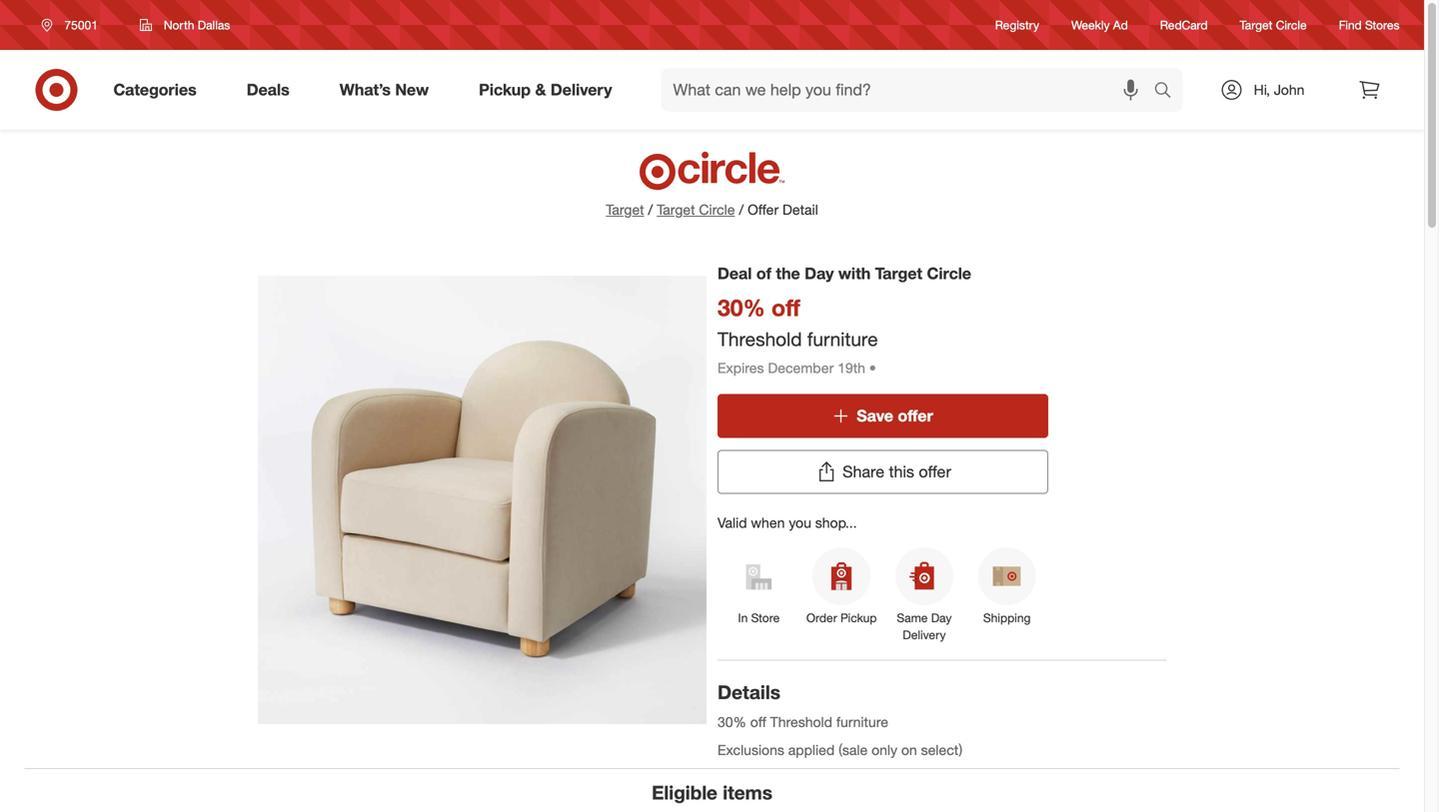 Task type: describe. For each thing, give the bounding box(es) containing it.
0 vertical spatial circle
[[1276, 17, 1307, 32]]

delivery for day
[[903, 628, 946, 643]]

same
[[897, 611, 928, 626]]

store
[[751, 611, 780, 626]]

select)
[[921, 742, 963, 759]]

eligible items
[[652, 782, 773, 805]]

dallas
[[198, 17, 230, 32]]

december
[[768, 359, 834, 377]]

share this offer
[[843, 462, 952, 482]]

find
[[1339, 17, 1362, 32]]

new
[[395, 80, 429, 100]]

share
[[843, 462, 885, 482]]

north dallas button
[[127, 7, 243, 43]]

this
[[889, 462, 915, 482]]

weekly
[[1072, 17, 1110, 32]]

pickup & delivery
[[479, 80, 612, 100]]

(sale
[[839, 742, 868, 759]]

0 horizontal spatial target circle link
[[657, 200, 735, 220]]

save offer button
[[718, 394, 1049, 438]]

offer
[[748, 201, 779, 218]]

order
[[807, 611, 838, 626]]

75001 button
[[28, 7, 119, 43]]

in store
[[738, 611, 780, 626]]

on
[[902, 742, 918, 759]]

exclusions applied (sale only on select)
[[718, 742, 963, 759]]

expires
[[718, 359, 764, 377]]

target circle
[[1240, 17, 1307, 32]]

30% off threshold furniture expires december 19th •
[[718, 294, 878, 377]]

details
[[718, 681, 781, 704]]

valid when you shop...
[[718, 514, 857, 532]]

registry
[[995, 17, 1040, 32]]

delivery for &
[[551, 80, 612, 100]]

shop...
[[816, 514, 857, 532]]

target up hi,
[[1240, 17, 1273, 32]]

in
[[738, 611, 748, 626]]

north dallas
[[164, 17, 230, 32]]

order pickup
[[807, 611, 877, 626]]

hi,
[[1254, 81, 1271, 98]]

off inside 30% off threshold furniture expires december 19th •
[[772, 294, 801, 322]]

•
[[870, 359, 877, 377]]

of
[[757, 264, 772, 283]]

hi, john
[[1254, 81, 1305, 98]]

find stores link
[[1339, 16, 1400, 34]]

redcard
[[1160, 17, 1208, 32]]

target / target circle / offer detail
[[606, 201, 819, 218]]

applied
[[789, 742, 835, 759]]

when
[[751, 514, 785, 532]]

threshold inside details 30% off threshold furniture
[[770, 714, 833, 731]]

john
[[1274, 81, 1305, 98]]

shipping
[[984, 611, 1031, 626]]

share this offer button
[[718, 450, 1049, 494]]

1 horizontal spatial pickup
[[841, 611, 877, 626]]

target right with
[[875, 264, 923, 283]]

weekly ad link
[[1072, 16, 1128, 34]]

save offer
[[857, 406, 934, 426]]

search button
[[1145, 68, 1193, 116]]

target link
[[606, 201, 644, 218]]

target left target circle button
[[606, 201, 644, 218]]

19th
[[838, 359, 866, 377]]

deal
[[718, 264, 752, 283]]

pickup & delivery link
[[462, 68, 637, 112]]

75001
[[64, 17, 98, 32]]

1 / from the left
[[648, 201, 653, 218]]

What can we help you find? suggestions appear below search field
[[661, 68, 1159, 112]]

furniture inside 30% off threshold furniture expires december 19th •
[[808, 328, 878, 351]]

eligible
[[652, 782, 718, 805]]

valid
[[718, 514, 747, 532]]



Task type: vqa. For each thing, say whether or not it's contained in the screenshot.
Dog Toys LINK
no



Task type: locate. For each thing, give the bounding box(es) containing it.
0 vertical spatial offer
[[898, 406, 934, 426]]

target circle link
[[1240, 16, 1307, 34], [657, 200, 735, 220]]

0 horizontal spatial circle
[[699, 201, 735, 218]]

offer right this
[[919, 462, 952, 482]]

day
[[805, 264, 834, 283], [932, 611, 952, 626]]

categories
[[113, 80, 197, 100]]

30% up exclusions
[[718, 714, 747, 731]]

save
[[857, 406, 894, 426]]

search
[[1145, 82, 1193, 102]]

1 vertical spatial delivery
[[903, 628, 946, 643]]

0 vertical spatial off
[[772, 294, 801, 322]]

threshold up applied
[[770, 714, 833, 731]]

only
[[872, 742, 898, 759]]

detail
[[783, 201, 819, 218]]

0 vertical spatial 30%
[[718, 294, 765, 322]]

1 horizontal spatial off
[[772, 294, 801, 322]]

1 horizontal spatial target circle link
[[1240, 16, 1307, 34]]

target circle button
[[657, 200, 735, 220]]

furniture inside details 30% off threshold furniture
[[837, 714, 889, 731]]

2 vertical spatial circle
[[927, 264, 972, 283]]

target right target link
[[657, 201, 695, 218]]

0 vertical spatial furniture
[[808, 328, 878, 351]]

threshold
[[718, 328, 802, 351], [770, 714, 833, 731]]

/
[[648, 201, 653, 218], [739, 201, 744, 218]]

2 horizontal spatial circle
[[1276, 17, 1307, 32]]

weekly ad
[[1072, 17, 1128, 32]]

1 horizontal spatial /
[[739, 201, 744, 218]]

1 30% from the top
[[718, 294, 765, 322]]

target
[[1240, 17, 1273, 32], [606, 201, 644, 218], [657, 201, 695, 218], [875, 264, 923, 283]]

delivery right & at the top of page
[[551, 80, 612, 100]]

/ left offer
[[739, 201, 744, 218]]

pickup left & at the top of page
[[479, 80, 531, 100]]

off down "the"
[[772, 294, 801, 322]]

furniture up (sale
[[837, 714, 889, 731]]

1 horizontal spatial circle
[[927, 264, 972, 283]]

30% down deal
[[718, 294, 765, 322]]

target circle link down 'target circle logo'
[[657, 200, 735, 220]]

0 horizontal spatial /
[[648, 201, 653, 218]]

delivery down same
[[903, 628, 946, 643]]

ad
[[1114, 17, 1128, 32]]

2 / from the left
[[739, 201, 744, 218]]

deal of the day with target circle
[[718, 264, 972, 283]]

day inside same day delivery
[[932, 611, 952, 626]]

0 vertical spatial delivery
[[551, 80, 612, 100]]

0 horizontal spatial off
[[751, 714, 767, 731]]

delivery
[[551, 80, 612, 100], [903, 628, 946, 643]]

1 vertical spatial furniture
[[837, 714, 889, 731]]

0 horizontal spatial delivery
[[551, 80, 612, 100]]

0 vertical spatial day
[[805, 264, 834, 283]]

furniture up 19th
[[808, 328, 878, 351]]

1 vertical spatial day
[[932, 611, 952, 626]]

1 horizontal spatial day
[[932, 611, 952, 626]]

pickup right 'order'
[[841, 611, 877, 626]]

day right "the"
[[805, 264, 834, 283]]

1 vertical spatial offer
[[919, 462, 952, 482]]

same day delivery
[[897, 611, 952, 643]]

exclusions
[[718, 742, 785, 759]]

find stores
[[1339, 17, 1400, 32]]

off inside details 30% off threshold furniture
[[751, 714, 767, 731]]

circle right with
[[927, 264, 972, 283]]

categories link
[[96, 68, 222, 112]]

1 vertical spatial pickup
[[841, 611, 877, 626]]

threshold inside 30% off threshold furniture expires december 19th •
[[718, 328, 802, 351]]

1 vertical spatial threshold
[[770, 714, 833, 731]]

0 vertical spatial pickup
[[479, 80, 531, 100]]

0 horizontal spatial day
[[805, 264, 834, 283]]

circle down 'target circle logo'
[[699, 201, 735, 218]]

offer right save
[[898, 406, 934, 426]]

1 vertical spatial 30%
[[718, 714, 747, 731]]

30% inside details 30% off threshold furniture
[[718, 714, 747, 731]]

pickup
[[479, 80, 531, 100], [841, 611, 877, 626]]

off
[[772, 294, 801, 322], [751, 714, 767, 731]]

1 vertical spatial circle
[[699, 201, 735, 218]]

1 vertical spatial target circle link
[[657, 200, 735, 220]]

1 vertical spatial off
[[751, 714, 767, 731]]

deals
[[247, 80, 290, 100]]

0 vertical spatial threshold
[[718, 328, 802, 351]]

circle
[[1276, 17, 1307, 32], [699, 201, 735, 218], [927, 264, 972, 283]]

0 vertical spatial target circle link
[[1240, 16, 1307, 34]]

target circle link up hi, john
[[1240, 16, 1307, 34]]

offer inside button
[[919, 462, 952, 482]]

you
[[789, 514, 812, 532]]

0 horizontal spatial pickup
[[479, 80, 531, 100]]

&
[[535, 80, 546, 100]]

day right same
[[932, 611, 952, 626]]

offer inside "button"
[[898, 406, 934, 426]]

the
[[776, 264, 801, 283]]

offer
[[898, 406, 934, 426], [919, 462, 952, 482]]

delivery inside same day delivery
[[903, 628, 946, 643]]

furniture
[[808, 328, 878, 351], [837, 714, 889, 731]]

circle left find
[[1276, 17, 1307, 32]]

30% inside 30% off threshold furniture expires december 19th •
[[718, 294, 765, 322]]

items
[[723, 782, 773, 805]]

details 30% off threshold furniture
[[718, 681, 889, 731]]

/ right target link
[[648, 201, 653, 218]]

off up exclusions
[[751, 714, 767, 731]]

2 30% from the top
[[718, 714, 747, 731]]

redcard link
[[1160, 16, 1208, 34]]

1 horizontal spatial delivery
[[903, 628, 946, 643]]

registry link
[[995, 16, 1040, 34]]

north
[[164, 17, 194, 32]]

what's new
[[340, 80, 429, 100]]

deals link
[[230, 68, 315, 112]]

with
[[839, 264, 871, 283]]

30%
[[718, 294, 765, 322], [718, 714, 747, 731]]

what's
[[340, 80, 391, 100]]

stores
[[1366, 17, 1400, 32]]

what's new link
[[323, 68, 454, 112]]

target circle logo image
[[636, 150, 788, 192]]

threshold up expires at the top
[[718, 328, 802, 351]]



